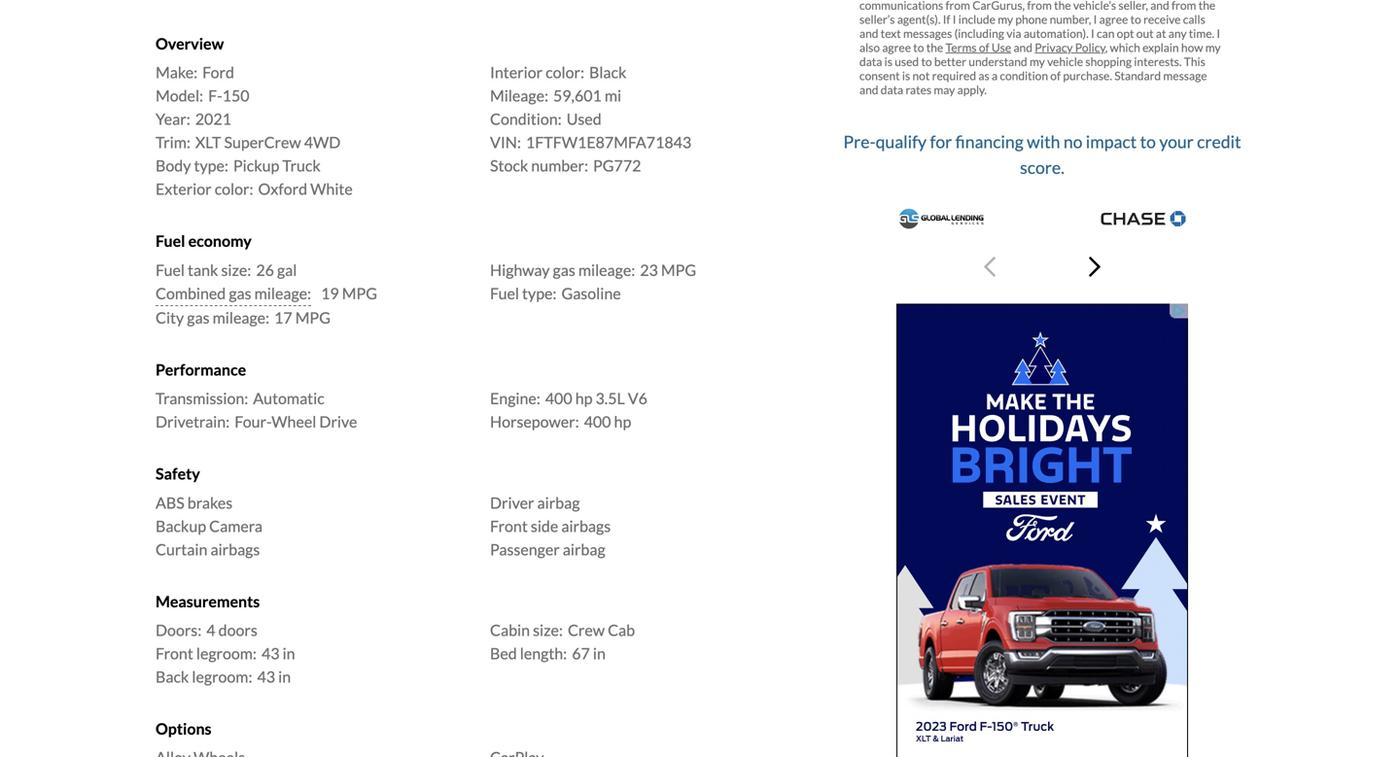 Task type: vqa. For each thing, say whether or not it's contained in the screenshot.
CAMERA
yes



Task type: locate. For each thing, give the bounding box(es) containing it.
legroom: down 4
[[192, 668, 252, 686]]

1 vertical spatial hp
[[614, 412, 631, 431]]

fuel
[[156, 232, 185, 251], [156, 260, 185, 279], [490, 284, 519, 303]]

mpg right 19
[[342, 284, 377, 303]]

no
[[1064, 131, 1083, 152]]

0 horizontal spatial mpg
[[295, 308, 331, 327]]

mileage:
[[490, 86, 548, 105]]

which
[[1110, 40, 1140, 55]]

hp down the 3.5l
[[614, 412, 631, 431]]

2 horizontal spatial gas
[[553, 260, 575, 279]]

front
[[490, 517, 528, 536], [156, 644, 193, 663]]

doors: 4 doors front legroom: 43 in back legroom: 43 in
[[156, 621, 295, 686]]

19
[[321, 284, 339, 303]]

of down privacy
[[1050, 69, 1061, 83]]

to
[[921, 55, 932, 69], [1140, 131, 1156, 152]]

in
[[283, 644, 295, 663], [593, 644, 606, 663], [278, 668, 291, 686]]

color:
[[546, 63, 584, 82], [215, 180, 253, 199]]

1 vertical spatial size:
[[533, 621, 563, 640]]

size: up the length: on the bottom left
[[533, 621, 563, 640]]

0 horizontal spatial front
[[156, 644, 193, 663]]

to inside , which explain how my data is used to better understand my vehicle shopping interests. this consent is not required as a condition of purchase. standard message and data rates may apply.
[[921, 55, 932, 69]]

airbags right side
[[561, 517, 611, 536]]

67
[[572, 644, 590, 663]]

2 vertical spatial mpg
[[295, 308, 331, 327]]

of left use
[[979, 40, 989, 55]]

0 vertical spatial to
[[921, 55, 932, 69]]

type: inside highway gas mileage: 23 mpg fuel type: gasoline
[[522, 284, 557, 303]]

of
[[979, 40, 989, 55], [1050, 69, 1061, 83]]

23
[[640, 260, 658, 279]]

1 vertical spatial airbag
[[563, 540, 605, 559]]

1 horizontal spatial gas
[[229, 284, 251, 303]]

0 vertical spatial type:
[[194, 156, 228, 175]]

0 vertical spatial size:
[[221, 260, 251, 279]]

0 vertical spatial gas
[[553, 260, 575, 279]]

1 vertical spatial and
[[860, 83, 878, 97]]

pre-qualify for financing with no impact to your credit score. button
[[840, 120, 1245, 296]]

1 horizontal spatial type:
[[522, 284, 557, 303]]

mileage: inside highway gas mileage: 23 mpg fuel type: gasoline
[[578, 260, 635, 279]]

0 vertical spatial 43
[[262, 644, 280, 663]]

safety
[[156, 464, 200, 483]]

gas up gasoline
[[553, 260, 575, 279]]

0 horizontal spatial and
[[860, 83, 878, 97]]

mpg right 23
[[661, 260, 696, 279]]

stock
[[490, 156, 528, 175]]

size: left 26 at top left
[[221, 260, 251, 279]]

0 vertical spatial 400
[[545, 389, 572, 408]]

terms
[[946, 40, 977, 55]]

1 horizontal spatial front
[[490, 517, 528, 536]]

front inside doors: 4 doors front legroom: 43 in back legroom: 43 in
[[156, 644, 193, 663]]

1 horizontal spatial to
[[1140, 131, 1156, 152]]

0 horizontal spatial of
[[979, 40, 989, 55]]

1 horizontal spatial airbags
[[561, 517, 611, 536]]

and left the rates
[[860, 83, 878, 97]]

interior
[[490, 63, 543, 82]]

0 vertical spatial mileage:
[[578, 260, 635, 279]]

city
[[156, 308, 184, 327]]

data left used
[[860, 55, 882, 69]]

0 vertical spatial legroom:
[[196, 644, 257, 663]]

1 vertical spatial mpg
[[342, 284, 377, 303]]

year:
[[156, 110, 190, 129]]

400 down the 3.5l
[[584, 412, 611, 431]]

2 vertical spatial mileage:
[[213, 308, 269, 327]]

fuel left economy
[[156, 232, 185, 251]]

abs brakes backup camera curtain airbags
[[156, 493, 263, 559]]

horsepower:
[[490, 412, 579, 431]]

color: down pickup
[[215, 180, 253, 199]]

overview
[[156, 34, 224, 53]]

3.5l
[[596, 389, 625, 408]]

black
[[589, 63, 627, 82]]

to inside 'pre-qualify for financing with no impact to your credit score.'
[[1140, 131, 1156, 152]]

0 vertical spatial color:
[[546, 63, 584, 82]]

economy
[[188, 232, 252, 251]]

gas right combined on the top
[[229, 284, 251, 303]]

and right use
[[1014, 40, 1033, 55]]

front up the back
[[156, 644, 193, 663]]

0 vertical spatial of
[[979, 40, 989, 55]]

0 vertical spatial front
[[490, 517, 528, 536]]

0 vertical spatial and
[[1014, 40, 1033, 55]]

my
[[1205, 40, 1221, 55], [1030, 55, 1045, 69]]

1 vertical spatial fuel
[[156, 260, 185, 279]]

0 horizontal spatial to
[[921, 55, 932, 69]]

1 vertical spatial airbags
[[210, 540, 260, 559]]

1 vertical spatial to
[[1140, 131, 1156, 152]]

legroom:
[[196, 644, 257, 663], [192, 668, 252, 686]]

interior color: black mileage: 59,601 mi condition: used vin: 1ftfw1e87mfa71843 stock number: pg772
[[490, 63, 692, 175]]

type: down highway
[[522, 284, 557, 303]]

privacy policy link
[[1035, 40, 1105, 55]]

mpg right the 17
[[295, 308, 331, 327]]

rates
[[906, 83, 932, 97]]

1 horizontal spatial and
[[1014, 40, 1033, 55]]

airbags
[[561, 517, 611, 536], [210, 540, 260, 559]]

color: inside "make: ford model: f-150 year: 2021 trim: xlt supercrew 4wd body type: pickup truck exterior color: oxford white"
[[215, 180, 253, 199]]

0 horizontal spatial type:
[[194, 156, 228, 175]]

400
[[545, 389, 572, 408], [584, 412, 611, 431]]

0 horizontal spatial size:
[[221, 260, 251, 279]]

f-
[[208, 86, 222, 105]]

data left the rates
[[881, 83, 903, 97]]

1 vertical spatial 400
[[584, 412, 611, 431]]

airbag
[[537, 493, 580, 512], [563, 540, 605, 559]]

type: down the xlt
[[194, 156, 228, 175]]

is
[[885, 55, 893, 69], [902, 69, 910, 83]]

chevron left image
[[984, 255, 996, 279]]

2 horizontal spatial mpg
[[661, 260, 696, 279]]

driver airbag front side airbags passenger airbag
[[490, 493, 611, 559]]

type: inside "make: ford model: f-150 year: 2021 trim: xlt supercrew 4wd body type: pickup truck exterior color: oxford white"
[[194, 156, 228, 175]]

2 vertical spatial fuel
[[490, 284, 519, 303]]

0 horizontal spatial airbags
[[210, 540, 260, 559]]

driver
[[490, 493, 534, 512]]

and
[[1014, 40, 1033, 55], [860, 83, 878, 97]]

vin:
[[490, 133, 521, 152]]

data
[[860, 55, 882, 69], [881, 83, 903, 97]]

fuel up combined on the top
[[156, 260, 185, 279]]

airbag right passenger
[[563, 540, 605, 559]]

0 vertical spatial airbags
[[561, 517, 611, 536]]

0 horizontal spatial gas
[[187, 308, 210, 327]]

transmission:
[[156, 389, 248, 408]]

color: up the 59,601
[[546, 63, 584, 82]]

0 horizontal spatial hp
[[575, 389, 593, 408]]

1 horizontal spatial color:
[[546, 63, 584, 82]]

to right used
[[921, 55, 932, 69]]

body
[[156, 156, 191, 175]]

hp left the 3.5l
[[575, 389, 593, 408]]

make: ford model: f-150 year: 2021 trim: xlt supercrew 4wd body type: pickup truck exterior color: oxford white
[[156, 63, 353, 199]]

1 vertical spatial color:
[[215, 180, 253, 199]]

mi
[[605, 86, 621, 105]]

legroom: down doors
[[196, 644, 257, 663]]

gas
[[553, 260, 575, 279], [229, 284, 251, 303], [187, 308, 210, 327]]

length:
[[520, 644, 567, 663]]

bed
[[490, 644, 517, 663]]

purchase.
[[1063, 69, 1112, 83]]

0 vertical spatial mpg
[[661, 260, 696, 279]]

better
[[934, 55, 967, 69]]

my left vehicle
[[1030, 55, 1045, 69]]

required
[[932, 69, 976, 83]]

is left not
[[902, 69, 910, 83]]

0 vertical spatial fuel
[[156, 232, 185, 251]]

gas down combined on the top
[[187, 308, 210, 327]]

1 horizontal spatial of
[[1050, 69, 1061, 83]]

financing
[[956, 131, 1024, 152]]

mileage: up gasoline
[[578, 260, 635, 279]]

1 vertical spatial of
[[1050, 69, 1061, 83]]

supercrew
[[224, 133, 301, 152]]

front down driver
[[490, 517, 528, 536]]

mileage: left the 17
[[213, 308, 269, 327]]

1ftfw1e87mfa71843
[[526, 133, 692, 152]]

1 vertical spatial type:
[[522, 284, 557, 303]]

mileage: down gal
[[254, 284, 311, 303]]

my right how
[[1205, 40, 1221, 55]]

used
[[895, 55, 919, 69]]

airbags down camera
[[210, 540, 260, 559]]

is left used
[[885, 55, 893, 69]]

,
[[1105, 40, 1108, 55]]

1 vertical spatial front
[[156, 644, 193, 663]]

message
[[1163, 69, 1207, 83]]

model:
[[156, 86, 203, 105]]

white
[[310, 180, 353, 199]]

400 up horsepower:
[[545, 389, 572, 408]]

43
[[262, 644, 280, 663], [257, 668, 275, 686]]

front inside driver airbag front side airbags passenger airbag
[[490, 517, 528, 536]]

1 vertical spatial 43
[[257, 668, 275, 686]]

to left "your"
[[1140, 131, 1156, 152]]

trim:
[[156, 133, 190, 152]]

airbag up side
[[537, 493, 580, 512]]

size: inside cabin size: crew cab bed length: 67 in
[[533, 621, 563, 640]]

fuel for fuel economy
[[156, 232, 185, 251]]

brakes
[[187, 493, 233, 512]]

xlt
[[195, 133, 221, 152]]

highway
[[490, 260, 550, 279]]

1 horizontal spatial size:
[[533, 621, 563, 640]]

fuel down highway
[[490, 284, 519, 303]]

size:
[[221, 260, 251, 279], [533, 621, 563, 640]]

4
[[206, 621, 215, 640]]

may
[[934, 83, 955, 97]]

0 horizontal spatial color:
[[215, 180, 253, 199]]

fuel inside fuel tank size: 26 gal combined gas mileage: 19 mpg city gas mileage: 17 mpg
[[156, 260, 185, 279]]



Task type: describe. For each thing, give the bounding box(es) containing it.
passenger
[[490, 540, 560, 559]]

measurements
[[156, 592, 260, 611]]

transmission: automatic drivetrain: four-wheel drive
[[156, 389, 357, 431]]

condition:
[[490, 110, 562, 129]]

used
[[567, 110, 602, 129]]

2021
[[195, 110, 231, 129]]

exterior
[[156, 180, 212, 199]]

curtain
[[156, 540, 207, 559]]

engine:
[[490, 389, 540, 408]]

condition
[[1000, 69, 1048, 83]]

not
[[913, 69, 930, 83]]

17
[[274, 308, 292, 327]]

side
[[531, 517, 558, 536]]

0 vertical spatial hp
[[575, 389, 593, 408]]

59,601
[[553, 86, 602, 105]]

fuel inside highway gas mileage: 23 mpg fuel type: gasoline
[[490, 284, 519, 303]]

privacy
[[1035, 40, 1073, 55]]

, which explain how my data is used to better understand my vehicle shopping interests. this consent is not required as a condition of purchase. standard message and data rates may apply.
[[860, 40, 1221, 97]]

airbags inside driver airbag front side airbags passenger airbag
[[561, 517, 611, 536]]

1 vertical spatial gas
[[229, 284, 251, 303]]

v6
[[628, 389, 648, 408]]

make:
[[156, 63, 198, 82]]

advertisement region
[[897, 304, 1188, 757]]

0 vertical spatial airbag
[[537, 493, 580, 512]]

your
[[1159, 131, 1194, 152]]

doors:
[[156, 621, 202, 640]]

0 horizontal spatial my
[[1030, 55, 1045, 69]]

pickup
[[233, 156, 279, 175]]

drivetrain:
[[156, 412, 230, 431]]

airbags inside abs brakes backup camera curtain airbags
[[210, 540, 260, 559]]

size: inside fuel tank size: 26 gal combined gas mileage: 19 mpg city gas mileage: 17 mpg
[[221, 260, 251, 279]]

shopping
[[1086, 55, 1132, 69]]

tank
[[188, 260, 218, 279]]

highway gas mileage: 23 mpg fuel type: gasoline
[[490, 260, 696, 303]]

150
[[222, 86, 249, 105]]

1 horizontal spatial mpg
[[342, 284, 377, 303]]

chevron right image
[[1089, 255, 1101, 279]]

terms of use link
[[946, 40, 1011, 55]]

4wd
[[304, 133, 341, 152]]

engine: 400 hp 3.5l v6 horsepower: 400 hp
[[490, 389, 648, 431]]

abs
[[156, 493, 184, 512]]

doors
[[218, 621, 257, 640]]

truck
[[282, 156, 321, 175]]

of inside , which explain how my data is used to better understand my vehicle shopping interests. this consent is not required as a condition of purchase. standard message and data rates may apply.
[[1050, 69, 1061, 83]]

how
[[1181, 40, 1203, 55]]

qualify
[[876, 131, 927, 152]]

with
[[1027, 131, 1060, 152]]

fuel tank size: 26 gal combined gas mileage: 19 mpg city gas mileage: 17 mpg
[[156, 260, 377, 327]]

0 horizontal spatial 400
[[545, 389, 572, 408]]

1 vertical spatial mileage:
[[254, 284, 311, 303]]

1 horizontal spatial 400
[[584, 412, 611, 431]]

standard
[[1115, 69, 1161, 83]]

crew
[[568, 621, 605, 640]]

a
[[992, 69, 998, 83]]

apply.
[[957, 83, 987, 97]]

mpg inside highway gas mileage: 23 mpg fuel type: gasoline
[[661, 260, 696, 279]]

ford
[[202, 63, 234, 82]]

0 vertical spatial data
[[860, 55, 882, 69]]

understand
[[969, 55, 1027, 69]]

four-
[[235, 412, 272, 431]]

wheel
[[272, 412, 316, 431]]

policy
[[1075, 40, 1105, 55]]

as
[[979, 69, 990, 83]]

credit
[[1197, 131, 1241, 152]]

2 vertical spatial gas
[[187, 308, 210, 327]]

fuel for fuel tank size: 26 gal combined gas mileage: 19 mpg city gas mileage: 17 mpg
[[156, 260, 185, 279]]

26
[[256, 260, 274, 279]]

gas inside highway gas mileage: 23 mpg fuel type: gasoline
[[553, 260, 575, 279]]

pre-
[[843, 131, 876, 152]]

explain
[[1143, 40, 1179, 55]]

1 horizontal spatial my
[[1205, 40, 1221, 55]]

back
[[156, 668, 189, 686]]

score.
[[1020, 157, 1065, 177]]

vehicle
[[1047, 55, 1083, 69]]

cab
[[608, 621, 635, 640]]

and inside , which explain how my data is used to better understand my vehicle shopping interests. this consent is not required as a condition of purchase. standard message and data rates may apply.
[[860, 83, 878, 97]]

impact
[[1086, 131, 1137, 152]]

in inside cabin size: crew cab bed length: 67 in
[[593, 644, 606, 663]]

use
[[992, 40, 1011, 55]]

gal
[[277, 260, 297, 279]]

automatic
[[253, 389, 325, 408]]

cabin size: crew cab bed length: 67 in
[[490, 621, 635, 663]]

1 vertical spatial legroom:
[[192, 668, 252, 686]]

1 horizontal spatial is
[[902, 69, 910, 83]]

pre-qualify for financing with no impact to your credit score.
[[843, 131, 1241, 177]]

1 horizontal spatial hp
[[614, 412, 631, 431]]

pg772
[[593, 156, 641, 175]]

number:
[[531, 156, 588, 175]]

for
[[930, 131, 952, 152]]

1 vertical spatial data
[[881, 83, 903, 97]]

0 horizontal spatial is
[[885, 55, 893, 69]]

terms of use and privacy policy
[[946, 40, 1105, 55]]

consent
[[860, 69, 900, 83]]

color: inside interior color: black mileage: 59,601 mi condition: used vin: 1ftfw1e87mfa71843 stock number: pg772
[[546, 63, 584, 82]]



